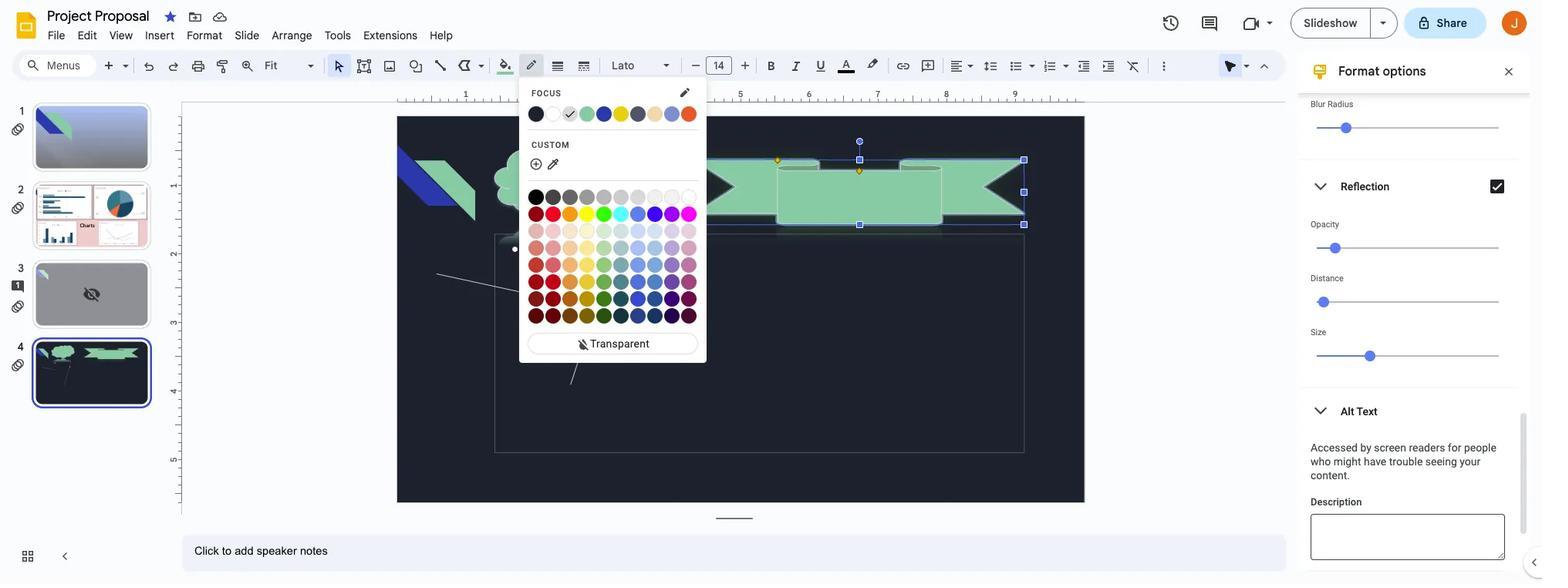 Task type: vqa. For each thing, say whether or not it's contained in the screenshot.
Simple Dark OPTION
no



Task type: describe. For each thing, give the bounding box(es) containing it.
dark cyan 2 image
[[613, 292, 629, 307]]

dark cornflower blue 2 cell
[[630, 291, 647, 307]]

dark orange 3 cell
[[562, 308, 579, 324]]

view menu item
[[103, 26, 139, 45]]

light cornflower blue 3 image
[[630, 224, 646, 239]]

light orange 1 image
[[562, 258, 578, 273]]

light blue 2 cell
[[647, 240, 664, 256]]

light magenta 2 cell
[[681, 240, 698, 256]]

dark red berry 1 image
[[529, 275, 544, 290]]

dark blue 1 image
[[647, 275, 663, 290]]

options
[[1383, 64, 1426, 79]]

light purple 3 image
[[664, 224, 680, 239]]

theme color #0145ac, close to dark blue 2 image
[[596, 106, 612, 122]]

dark green 1 cell
[[596, 274, 613, 290]]

theme color #eece1a, close to dark yellow 1 image
[[613, 106, 629, 122]]

light yellow 1 image
[[579, 258, 595, 273]]

view
[[109, 29, 133, 42]]

light red berry 1 image
[[529, 258, 544, 273]]

who
[[1311, 456, 1331, 468]]

alt
[[1341, 405, 1355, 418]]

Zoom text field
[[262, 55, 306, 76]]

4 row from the top
[[529, 206, 698, 222]]

purple cell
[[664, 206, 681, 222]]

dark cornflower blue 1 cell
[[630, 274, 647, 290]]

dark orange 2 cell
[[562, 291, 579, 307]]

slideshow button
[[1291, 8, 1371, 39]]

theme color #7890cd, close to light blue 1 cell
[[664, 106, 681, 122]]

Toggle reflection checkbox
[[1482, 171, 1513, 202]]

light yellow 3 cell
[[579, 223, 596, 239]]

reflection
[[1341, 181, 1390, 193]]

light red berry 2 image
[[529, 241, 544, 256]]

Rename text field
[[42, 6, 158, 25]]

dark gray 3 cell
[[562, 189, 579, 205]]

focus
[[532, 89, 561, 99]]

light red 3 cell
[[546, 223, 562, 239]]

dark cornflower blue 3 cell
[[630, 308, 647, 324]]

light red 1 cell
[[546, 257, 562, 273]]

cyan image
[[613, 207, 629, 222]]

light cornflower blue 3 cell
[[630, 223, 647, 239]]

blue cell
[[647, 206, 664, 222]]

transparent menu
[[519, 0, 707, 364]]

theme color #82c7a5, close to light cyan 1 cell
[[579, 106, 596, 122]]

arrange menu item
[[266, 26, 319, 45]]

font list. lato selected. option
[[612, 55, 654, 76]]

distance slider
[[1311, 284, 1505, 319]]

dark red berry 3 cell
[[529, 308, 545, 324]]

dark purple 2 cell
[[664, 291, 681, 307]]

dark gray 4 image
[[546, 190, 561, 205]]

light purple 1 cell
[[664, 257, 681, 273]]

dark red 2 cell
[[546, 291, 562, 307]]

light red berry 3 image
[[529, 224, 544, 239]]

edit menu item
[[71, 26, 103, 45]]

custom
[[532, 140, 570, 150]]

format options
[[1339, 64, 1426, 79]]

opacity image
[[1330, 243, 1341, 254]]

dark red 1 cell
[[546, 274, 562, 290]]

theme color #82c7a5, close to light cyan 1 image
[[579, 106, 595, 122]]

cornflower blue cell
[[630, 206, 647, 222]]

light gray 3 cell
[[664, 189, 681, 205]]

light green 3 cell
[[596, 223, 613, 239]]

light blue 1 image
[[647, 258, 663, 273]]

gray image
[[613, 190, 629, 205]]

10 row from the top
[[529, 308, 698, 324]]

shape image
[[407, 55, 425, 76]]

lato
[[612, 59, 635, 73]]

light orange 2 image
[[562, 241, 578, 256]]

people
[[1464, 442, 1497, 454]]

red cell
[[546, 206, 562, 222]]

light blue 3 image
[[647, 224, 663, 239]]

theme color #1b212c, close to dark gray 30 cell
[[529, 106, 545, 122]]

light gray 3 image
[[664, 190, 680, 205]]

light red berry 2 cell
[[529, 240, 545, 256]]

main toolbar
[[96, 0, 1176, 319]]

line & paragraph spacing image
[[982, 55, 1000, 76]]

light green 2 cell
[[596, 240, 613, 256]]

radius
[[1328, 100, 1354, 110]]

dark blue 1 cell
[[647, 274, 664, 290]]

extensions
[[364, 29, 418, 42]]

light yellow 3 image
[[579, 224, 595, 239]]

dark purple 2 image
[[664, 292, 680, 307]]

dark cyan 1 image
[[613, 275, 629, 290]]

6 row from the top
[[529, 240, 698, 256]]

light purple 3 cell
[[664, 223, 681, 239]]

Menus field
[[19, 55, 96, 76]]

navigation inside format options application
[[0, 87, 170, 585]]

theme color #f15e22, close to dark orange 15 cell
[[681, 106, 698, 122]]

light blue 3 cell
[[647, 223, 664, 239]]

dark gray 1 cell
[[596, 189, 613, 205]]

dark cyan 2 cell
[[613, 291, 630, 307]]

light purple 1 image
[[664, 258, 680, 273]]

dark yellow 1 cell
[[579, 274, 596, 290]]

might
[[1334, 456, 1361, 468]]

light gray 1 cell
[[630, 189, 647, 205]]

light blue 2 image
[[647, 241, 663, 256]]

light green 1 cell
[[596, 257, 613, 273]]

orange image
[[562, 207, 578, 222]]

dark magenta 1 cell
[[681, 274, 698, 290]]

accessed
[[1311, 442, 1358, 454]]

insert
[[145, 29, 175, 42]]

opacity
[[1311, 220, 1339, 230]]

light cyan 1 image
[[613, 258, 629, 273]]

8 row from the top
[[529, 274, 698, 290]]

description
[[1311, 497, 1362, 508]]

dark orange 3 image
[[562, 309, 578, 324]]

light orange 1 cell
[[562, 257, 579, 273]]

content.
[[1311, 470, 1350, 482]]

light red berry 3 cell
[[529, 223, 545, 239]]

yellow cell
[[579, 206, 596, 222]]

slideshow
[[1304, 16, 1358, 30]]

share button
[[1404, 8, 1487, 39]]

light yellow 2 image
[[579, 241, 595, 256]]

1 row from the top
[[529, 0, 610, 273]]

dark red 1 image
[[546, 275, 561, 290]]

light purple 2 image
[[664, 241, 680, 256]]

dark blue 2 cell
[[647, 291, 664, 307]]

dark yellow 2 image
[[579, 292, 595, 307]]

dark green 2 image
[[596, 292, 612, 307]]

5 row from the top
[[529, 223, 698, 239]]

Zoom field
[[260, 55, 321, 77]]

Star checkbox
[[160, 6, 181, 28]]

light gray 2 cell
[[647, 189, 664, 205]]

orange cell
[[562, 206, 579, 222]]

light yellow 1 cell
[[579, 257, 596, 273]]

light purple 2 cell
[[664, 240, 681, 256]]

2 row from the top
[[529, 106, 698, 122]]

live pointer settings image
[[1240, 56, 1250, 61]]

edit
[[78, 29, 97, 42]]

dark orange 1 image
[[562, 275, 578, 290]]

light cyan 3 cell
[[613, 223, 630, 239]]

light cornflower blue 2 image
[[630, 241, 646, 256]]

reflection tab
[[1299, 160, 1518, 213]]

dark magenta 2 cell
[[681, 291, 698, 307]]

dark green 3 cell
[[596, 308, 613, 324]]

magenta cell
[[681, 206, 698, 222]]

distance image
[[1319, 297, 1329, 308]]

theme color light gray 1 image
[[562, 106, 578, 122]]

format for format
[[187, 29, 223, 42]]



Task type: locate. For each thing, give the bounding box(es) containing it.
theme color #1b212c, close to dark gray 30 image
[[529, 106, 544, 122]]

format menu item
[[181, 26, 229, 45]]

blue image
[[647, 207, 663, 222]]

mode and view toolbar
[[1218, 50, 1277, 81]]

insert image image
[[381, 55, 399, 76]]

theme color #f4d6ad, close to light orange 13 cell
[[647, 106, 664, 122]]

dark yellow 2 cell
[[579, 291, 596, 307]]

slide menu item
[[229, 26, 266, 45]]

dark purple 3 image
[[664, 309, 680, 324]]

1 vertical spatial format
[[1339, 64, 1380, 79]]

help menu item
[[424, 26, 459, 45]]

for
[[1448, 442, 1462, 454]]

text
[[1357, 405, 1378, 418]]

light blue 1 cell
[[647, 257, 664, 273]]

theme color #4e5567, close to dark gray 3 cell
[[630, 106, 647, 122]]

dark gray 1 image
[[596, 190, 612, 205]]

menu bar containing file
[[42, 20, 459, 46]]

dark yellow 3 cell
[[579, 308, 596, 324]]

select line image
[[475, 56, 485, 61]]

menu bar
[[42, 20, 459, 46]]

text color image
[[838, 55, 855, 73]]

size image
[[1365, 351, 1376, 362]]

dark blue 3 image
[[647, 309, 663, 324]]

theme color #eece1a, close to dark yellow 1 cell
[[613, 106, 630, 122]]

green cell
[[596, 206, 613, 222]]

dark yellow 1 image
[[579, 275, 595, 290]]

dark blue 2 image
[[647, 292, 663, 307]]

format inside section
[[1339, 64, 1380, 79]]

Description text field
[[1311, 515, 1505, 561]]

green image
[[596, 207, 612, 222]]

light magenta 1 image
[[681, 258, 697, 273]]

yellow image
[[579, 207, 595, 222]]

menu bar banner
[[0, 0, 1542, 585]]

black cell
[[529, 189, 545, 205]]

dark red 2 image
[[546, 292, 561, 307]]

dark magenta 2 image
[[681, 292, 697, 307]]

Font size field
[[706, 56, 738, 79]]

dark magenta 3 cell
[[681, 308, 698, 324]]

dark cyan 3 cell
[[613, 308, 630, 324]]

light magenta 3 image
[[681, 224, 697, 239]]

arrange
[[272, 29, 312, 42]]

dark magenta 3 image
[[681, 309, 697, 324]]

theme color #7890cd, close to light blue 1 image
[[664, 106, 680, 122]]

light cornflower blue 1 cell
[[630, 257, 647, 273]]

dark green 3 image
[[596, 309, 612, 324]]

extensions menu item
[[357, 26, 424, 45]]

seeing
[[1426, 456, 1457, 468]]

gray cell
[[613, 189, 630, 205]]

size slider
[[1311, 338, 1505, 373]]

dark cornflower blue 2 image
[[630, 292, 646, 307]]

dark red berry 2 image
[[529, 292, 544, 307]]

format inside menu item
[[187, 29, 223, 42]]

dark green 1 image
[[596, 275, 612, 290]]

dark gray 4 cell
[[546, 189, 562, 205]]

dark gray 2 image
[[579, 190, 595, 205]]

transparent
[[590, 338, 650, 350]]

menu bar inside the menu bar banner
[[42, 20, 459, 46]]

light red berry 1 cell
[[529, 257, 545, 273]]

red berry image
[[529, 207, 544, 222]]

theme color #4e5567, close to dark gray 3 image
[[630, 106, 646, 122]]

dark purple 1 cell
[[664, 274, 681, 290]]

light cyan 2 image
[[613, 241, 629, 256]]

purple image
[[664, 207, 680, 222]]

screen
[[1374, 442, 1407, 454]]

trouble
[[1389, 456, 1423, 468]]

slide
[[235, 29, 260, 42]]

theme color #f15e22, close to dark orange 15 image
[[681, 106, 697, 122]]

theme color white image
[[546, 106, 561, 122]]

light red 2 cell
[[546, 240, 562, 256]]

dark red 3 image
[[546, 309, 561, 324]]

presentation options image
[[1380, 22, 1386, 25]]

0 vertical spatial format
[[187, 29, 223, 42]]

new slide with layout image
[[119, 56, 129, 61]]

dark red berry 2 cell
[[529, 291, 545, 307]]

format options application
[[0, 0, 1542, 585]]

blur radius slider
[[1311, 110, 1505, 145]]

format left slide
[[187, 29, 223, 42]]

theme color light gray 1 cell
[[562, 106, 579, 122]]

border dash list. line dash: solid selected. option
[[575, 55, 593, 76]]

light cornflower blue 1 image
[[630, 258, 646, 273]]

transparent button
[[528, 333, 698, 355]]

have
[[1364, 456, 1387, 468]]

distance
[[1311, 274, 1344, 284]]

magenta image
[[681, 207, 697, 222]]

custom button
[[528, 137, 698, 155]]

tools
[[325, 29, 351, 42]]

your
[[1460, 456, 1481, 468]]

format options section
[[1299, 0, 1530, 585]]

navigation
[[0, 87, 170, 585]]

cyan cell
[[613, 206, 630, 222]]

dark blue 3 cell
[[647, 308, 664, 324]]

light magenta 2 image
[[681, 241, 697, 256]]

blur radius
[[1311, 100, 1354, 110]]

blur radius image
[[1341, 123, 1352, 133]]

format for format options
[[1339, 64, 1380, 79]]

highlight color image
[[864, 55, 881, 73]]

light green 1 image
[[596, 258, 612, 273]]

by
[[1361, 442, 1372, 454]]

dark gray 3 image
[[562, 190, 578, 205]]

dark orange 2 image
[[562, 292, 578, 307]]

dark red berry 3 image
[[529, 309, 544, 324]]

light red 3 image
[[546, 224, 561, 239]]

light yellow 2 cell
[[579, 240, 596, 256]]

file menu item
[[42, 26, 71, 45]]

file
[[48, 29, 65, 42]]

light orange 3 image
[[562, 224, 578, 239]]

7 row from the top
[[529, 257, 698, 273]]

dark cornflower blue 3 image
[[630, 309, 646, 324]]

dark yellow 3 image
[[579, 309, 595, 324]]

readers
[[1409, 442, 1445, 454]]

light red 2 image
[[546, 241, 561, 256]]

dark orange 1 cell
[[562, 274, 579, 290]]

light cyan 2 cell
[[613, 240, 630, 256]]

dark gray 2 cell
[[579, 189, 596, 205]]

cornflower blue image
[[630, 207, 646, 222]]

blur
[[1311, 100, 1326, 110]]

dark cornflower blue 1 image
[[630, 275, 646, 290]]

3 row from the top
[[529, 189, 698, 205]]

red image
[[546, 207, 561, 222]]

accessed by screen readers for people who might have trouble seeing your content.
[[1311, 442, 1497, 482]]

theme color #0145ac, close to dark blue 2 cell
[[596, 106, 613, 122]]

1 horizontal spatial format
[[1339, 64, 1380, 79]]

light green 3 image
[[596, 224, 612, 239]]

dark red 3 cell
[[546, 308, 562, 324]]

dark purple 1 image
[[664, 275, 680, 290]]

black image
[[529, 190, 544, 205]]

light cyan 3 image
[[613, 224, 629, 239]]

red berry cell
[[529, 206, 545, 222]]

light magenta 1 cell
[[681, 257, 698, 273]]

light magenta 3 cell
[[681, 223, 698, 239]]

light cornflower blue 2 cell
[[630, 240, 647, 256]]

light gray 1 image
[[630, 190, 646, 205]]

size
[[1311, 328, 1327, 338]]

format
[[187, 29, 223, 42], [1339, 64, 1380, 79]]

light red 1 image
[[546, 258, 561, 273]]

alt text tab
[[1299, 389, 1518, 434]]

dark magenta 1 image
[[681, 275, 697, 290]]

Font size text field
[[707, 56, 731, 75]]

border weight list. 1px selected. option
[[549, 55, 567, 76]]

light green 2 image
[[596, 241, 612, 256]]

dark purple 3 cell
[[664, 308, 681, 324]]

alt text
[[1341, 405, 1378, 418]]

share
[[1437, 16, 1468, 30]]

light gray 2 image
[[647, 190, 663, 205]]

white image
[[681, 190, 697, 205]]

9 row from the top
[[529, 291, 698, 307]]

dark cyan 3 image
[[613, 309, 629, 324]]

0 horizontal spatial format
[[187, 29, 223, 42]]

help
[[430, 29, 453, 42]]

format up radius
[[1339, 64, 1380, 79]]

light orange 2 cell
[[562, 240, 579, 256]]

fill color: light 2 #82c7a5, close to light cyan 1 image
[[497, 55, 514, 75]]

insert menu item
[[139, 26, 181, 45]]

theme color #f4d6ad, close to light orange 13 image
[[647, 106, 663, 122]]

light orange 3 cell
[[562, 223, 579, 239]]

light cyan 1 cell
[[613, 257, 630, 273]]

dark green 2 cell
[[596, 291, 613, 307]]

tools menu item
[[319, 26, 357, 45]]



